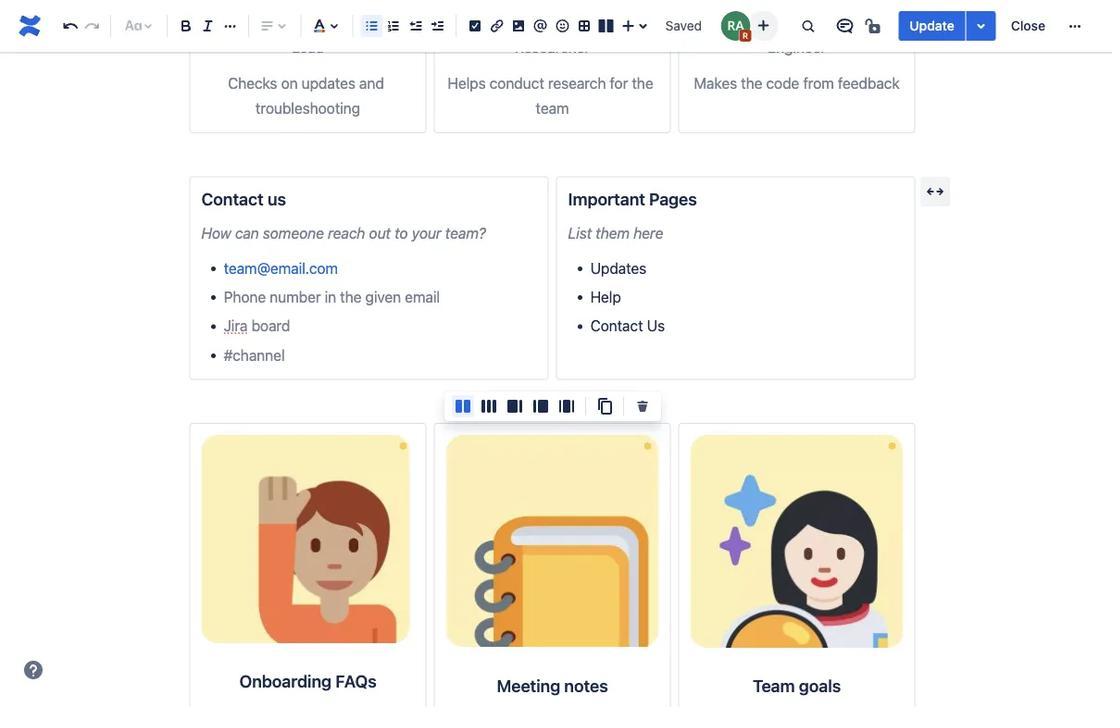 Task type: describe. For each thing, give the bounding box(es) containing it.
redo ⌘⇧z image
[[81, 15, 103, 37]]

remove image
[[632, 395, 654, 418]]

right sidebar image
[[504, 395, 526, 418]]

more formatting image
[[219, 15, 241, 37]]

important
[[568, 189, 645, 209]]

team goals
[[753, 676, 841, 696]]

researcher
[[515, 38, 590, 55]]

find and replace image
[[797, 15, 819, 37]]

bullet list ⌘⇧8 image
[[361, 15, 383, 37]]

ruby anderson image
[[721, 11, 750, 41]]

the inside helps conduct research for the team
[[632, 74, 653, 92]]

undo ⌘z image
[[59, 15, 81, 37]]

go wide image
[[924, 181, 946, 203]]

list
[[568, 224, 592, 242]]

action item image
[[464, 15, 486, 37]]

makes the code from feedback
[[694, 74, 900, 92]]

list them here
[[568, 224, 663, 242]]

to
[[395, 224, 408, 242]]

contact us
[[201, 189, 286, 209]]

important pages
[[568, 189, 697, 209]]

us
[[647, 317, 665, 335]]

table image
[[573, 15, 595, 37]]

help
[[590, 288, 621, 306]]

engineer
[[768, 38, 826, 55]]

helps
[[448, 74, 486, 92]]

pages
[[649, 189, 697, 209]]

add image, video, or file image
[[508, 15, 530, 37]]

lead
[[292, 38, 324, 55]]

contact for contact us
[[590, 317, 643, 335]]

board
[[251, 317, 290, 335]]

troubleshooting
[[256, 100, 360, 117]]

research
[[548, 74, 606, 92]]

phone
[[224, 288, 266, 306]]

team
[[536, 100, 569, 117]]

updates
[[302, 74, 356, 92]]

0 horizontal spatial the
[[340, 288, 362, 306]]

helps conduct research for the team
[[448, 74, 657, 117]]

2 horizontal spatial the
[[741, 74, 762, 92]]

outdent ⇧tab image
[[404, 15, 427, 37]]

in
[[325, 288, 336, 306]]

feedback
[[838, 74, 900, 92]]

checks on updates and troubleshooting
[[228, 74, 388, 117]]

your
[[412, 224, 441, 242]]

notes
[[564, 676, 608, 696]]

three columns image
[[478, 395, 500, 418]]

faqs
[[335, 672, 377, 692]]

meeting notes
[[497, 676, 608, 696]]

here
[[634, 224, 663, 242]]

emoji image
[[551, 15, 574, 37]]

onboarding faqs
[[239, 672, 377, 692]]

link image
[[486, 15, 508, 37]]

on
[[281, 74, 298, 92]]

two columns image
[[452, 395, 474, 418]]

onboarding
[[239, 672, 331, 692]]

indent tab image
[[426, 15, 448, 37]]

adjust update settings image
[[970, 15, 993, 37]]

reach
[[328, 224, 365, 242]]

#channel
[[224, 346, 285, 364]]



Task type: vqa. For each thing, say whether or not it's contained in the screenshot.
THE "ONBOARDING"
yes



Task type: locate. For each thing, give the bounding box(es) containing it.
updates
[[590, 259, 647, 277]]

close button
[[1000, 11, 1057, 41]]

bold ⌘b image
[[175, 15, 197, 37]]

email
[[405, 288, 440, 306]]

how can someone reach out to your team?
[[201, 224, 486, 242]]

team@email.com
[[224, 259, 338, 277]]

them
[[596, 224, 630, 242]]

italic ⌘i image
[[197, 15, 219, 37]]

the
[[632, 74, 653, 92], [741, 74, 762, 92], [340, 288, 362, 306]]

more image
[[1064, 15, 1086, 37]]

team@email.com link
[[224, 259, 338, 277]]

team?
[[445, 224, 486, 242]]

contact down help
[[590, 317, 643, 335]]

left sidebar image
[[530, 395, 552, 418]]

copy image
[[594, 395, 616, 418]]

the left code
[[741, 74, 762, 92]]

contact up can at the left top
[[201, 189, 264, 209]]

the right in
[[340, 288, 362, 306]]

number
[[270, 288, 321, 306]]

jira board
[[224, 317, 290, 335]]

0 horizontal spatial contact
[[201, 189, 264, 209]]

contact for contact us
[[201, 189, 264, 209]]

saved
[[665, 18, 702, 33]]

from
[[803, 74, 834, 92]]

given
[[365, 288, 401, 306]]

out
[[369, 224, 391, 242]]

1 vertical spatial contact
[[590, 317, 643, 335]]

0 vertical spatial contact
[[201, 189, 264, 209]]

conduct
[[490, 74, 544, 92]]

close
[[1011, 18, 1046, 33]]

numbered list ⌘⇧7 image
[[382, 15, 405, 37]]

goals
[[799, 676, 841, 696]]

mention image
[[529, 15, 552, 37]]

jira
[[224, 317, 248, 335]]

meeting
[[497, 676, 560, 696]]

comment icon image
[[834, 15, 856, 37]]

help image
[[22, 659, 44, 682]]

no restrictions image
[[863, 15, 886, 37]]

makes
[[694, 74, 737, 92]]

someone
[[263, 224, 324, 242]]

update button
[[899, 11, 966, 41]]

layouts image
[[595, 15, 617, 37]]

the right for
[[632, 74, 653, 92]]

and
[[359, 74, 384, 92]]

1 horizontal spatial the
[[632, 74, 653, 92]]

how
[[201, 224, 231, 242]]

1 horizontal spatial contact
[[590, 317, 643, 335]]

phone number in the given email
[[224, 288, 440, 306]]

update
[[910, 18, 955, 33]]

three columns with sidebars image
[[556, 395, 578, 418]]

contact us
[[590, 317, 665, 335]]

checks
[[228, 74, 277, 92]]

can
[[235, 224, 259, 242]]

for
[[610, 74, 628, 92]]

contact
[[201, 189, 264, 209], [590, 317, 643, 335]]

team
[[753, 676, 795, 696]]

us
[[268, 189, 286, 209]]

invite to edit image
[[752, 14, 775, 37]]

code
[[766, 74, 799, 92]]

confluence image
[[15, 11, 44, 41], [15, 11, 44, 41]]



